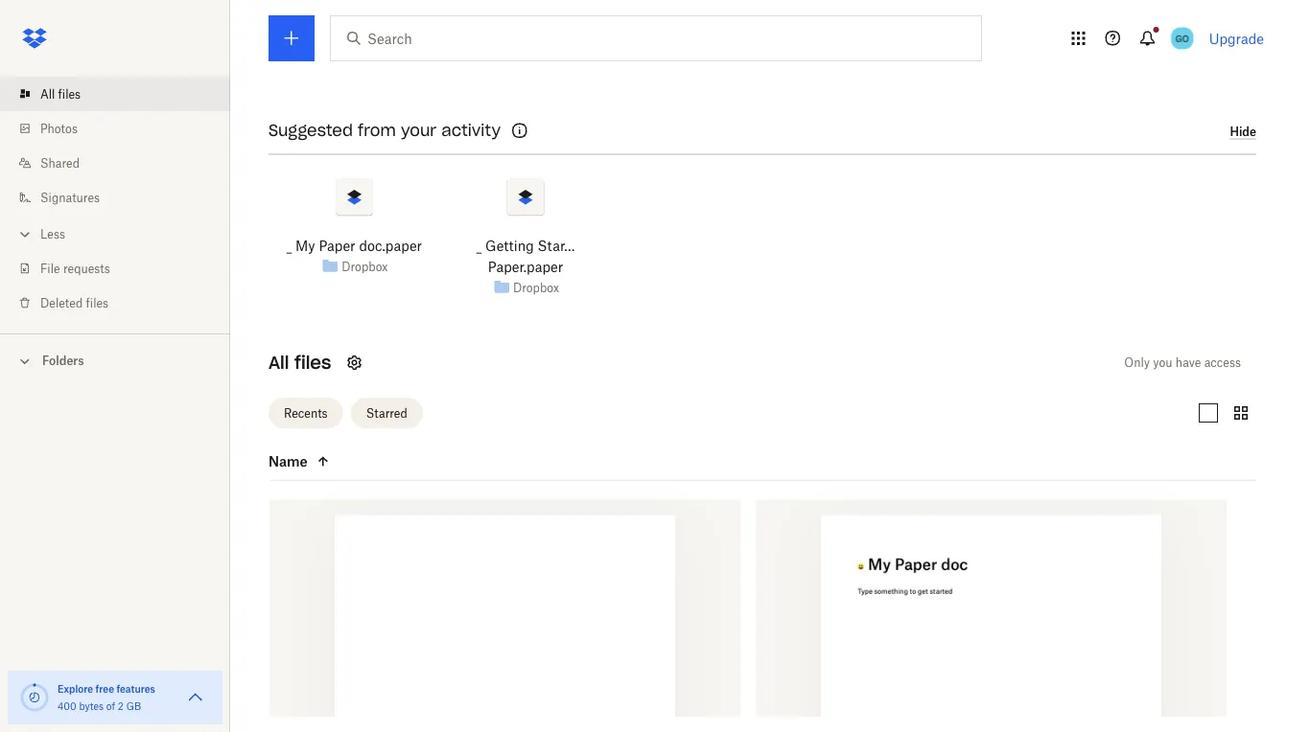 Task type: locate. For each thing, give the bounding box(es) containing it.
all files inside "list item"
[[40, 87, 81, 101]]

0 vertical spatial all files
[[40, 87, 81, 101]]

2 horizontal spatial files
[[294, 352, 331, 374]]

all files up the recents
[[269, 352, 331, 374]]

0 horizontal spatial all
[[40, 87, 55, 101]]

1 horizontal spatial _
[[476, 238, 482, 254]]

features
[[116, 683, 155, 695]]

1 vertical spatial files
[[86, 296, 108, 310]]

all up the recents
[[269, 352, 289, 374]]

1 horizontal spatial dropbox link
[[513, 278, 559, 297]]

from
[[358, 121, 396, 141]]

recents button
[[269, 398, 343, 429]]

_ left my
[[286, 238, 292, 254]]

0 vertical spatial dropbox link
[[342, 257, 388, 276]]

file requests link
[[15, 251, 230, 286]]

dropbox down _ my paper doc.paper link
[[342, 259, 388, 274]]

files for 'all files' link
[[58, 87, 81, 101]]

photos link
[[15, 111, 230, 146]]

files up photos
[[58, 87, 81, 101]]

file, _ getting started with dropbox paper.paper row
[[269, 500, 740, 733]]

bytes
[[79, 701, 104, 713]]

dropbox link for paper.paper
[[513, 278, 559, 297]]

all files
[[40, 87, 81, 101], [269, 352, 331, 374]]

2 _ from the left
[[476, 238, 482, 254]]

file requests
[[40, 261, 110, 276]]

1 horizontal spatial files
[[86, 296, 108, 310]]

_ for _ getting star… paper.paper
[[476, 238, 482, 254]]

paper
[[319, 238, 355, 254]]

quota usage element
[[19, 683, 50, 714]]

dropbox down paper.paper
[[513, 281, 559, 295]]

1 horizontal spatial dropbox
[[513, 281, 559, 295]]

folders
[[42, 354, 84, 368]]

all up photos
[[40, 87, 55, 101]]

0 horizontal spatial all files
[[40, 87, 81, 101]]

dropbox
[[342, 259, 388, 274], [513, 281, 559, 295]]

hide
[[1230, 124, 1256, 139]]

0 horizontal spatial dropbox link
[[342, 257, 388, 276]]

dropbox link down paper.paper
[[513, 278, 559, 297]]

0 horizontal spatial dropbox
[[342, 259, 388, 274]]

_ getting star… paper.paper link
[[456, 235, 595, 278]]

photos
[[40, 121, 78, 136]]

suggested
[[269, 121, 353, 141]]

dropbox link down _ my paper doc.paper link
[[342, 257, 388, 276]]

400
[[58, 701, 76, 713]]

2 vertical spatial files
[[294, 352, 331, 374]]

_ inside _ getting star… paper.paper
[[476, 238, 482, 254]]

_ left 'getting'
[[476, 238, 482, 254]]

gb
[[126, 701, 141, 713]]

all inside 'all files' link
[[40, 87, 55, 101]]

files inside 'all files' link
[[58, 87, 81, 101]]

1 _ from the left
[[286, 238, 292, 254]]

files inside deleted files link
[[86, 296, 108, 310]]

dropbox image
[[15, 19, 54, 58]]

0 vertical spatial dropbox
[[342, 259, 388, 274]]

_
[[286, 238, 292, 254], [476, 238, 482, 254]]

folder settings image
[[343, 352, 366, 375]]

suggested from your activity
[[269, 121, 501, 141]]

file, _ my paper doc.paper row
[[756, 500, 1227, 733]]

1 vertical spatial dropbox
[[513, 281, 559, 295]]

paper.paper
[[488, 259, 563, 275]]

upgrade
[[1209, 30, 1264, 47]]

files
[[58, 87, 81, 101], [86, 296, 108, 310], [294, 352, 331, 374]]

signatures link
[[15, 180, 230, 215]]

1 vertical spatial dropbox link
[[513, 278, 559, 297]]

files right the deleted
[[86, 296, 108, 310]]

only
[[1124, 356, 1150, 370]]

0 horizontal spatial _
[[286, 238, 292, 254]]

1 horizontal spatial all files
[[269, 352, 331, 374]]

recents
[[284, 406, 328, 421]]

all files up photos
[[40, 87, 81, 101]]

all
[[40, 87, 55, 101], [269, 352, 289, 374]]

_ getting star… paper.paper
[[476, 238, 575, 275]]

starred button
[[351, 398, 423, 429]]

shared
[[40, 156, 80, 170]]

_ for _ my paper doc.paper
[[286, 238, 292, 254]]

have
[[1176, 356, 1201, 370]]

list
[[0, 65, 230, 334]]

0 horizontal spatial files
[[58, 87, 81, 101]]

0 vertical spatial files
[[58, 87, 81, 101]]

1 vertical spatial all
[[269, 352, 289, 374]]

dropbox link for doc.paper
[[342, 257, 388, 276]]

0 vertical spatial all
[[40, 87, 55, 101]]

folders button
[[0, 346, 230, 375]]

only you have access
[[1124, 356, 1241, 370]]

dropbox link
[[342, 257, 388, 276], [513, 278, 559, 297]]

files left the folder settings image
[[294, 352, 331, 374]]



Task type: describe. For each thing, give the bounding box(es) containing it.
upgrade link
[[1209, 30, 1264, 47]]

hide button
[[1230, 124, 1256, 140]]

getting
[[485, 238, 534, 254]]

2
[[118, 701, 124, 713]]

name
[[269, 454, 308, 470]]

less
[[40, 227, 65, 241]]

all files link
[[15, 77, 230, 111]]

starred
[[366, 406, 407, 421]]

1 vertical spatial all files
[[269, 352, 331, 374]]

files for deleted files link
[[86, 296, 108, 310]]

_ my paper doc.paper link
[[286, 235, 422, 257]]

list containing all files
[[0, 65, 230, 334]]

access
[[1204, 356, 1241, 370]]

all files list item
[[0, 77, 230, 111]]

explore
[[58, 683, 93, 695]]

deleted files link
[[15, 286, 230, 320]]

shared link
[[15, 146, 230, 180]]

go button
[[1167, 23, 1198, 54]]

_ my paper doc.paper
[[286, 238, 422, 254]]

you
[[1153, 356, 1173, 370]]

deleted
[[40, 296, 83, 310]]

star…
[[538, 238, 575, 254]]

dropbox for paper.paper
[[513, 281, 559, 295]]

name button
[[269, 450, 430, 473]]

requests
[[63, 261, 110, 276]]

signatures
[[40, 190, 100, 205]]

of
[[106, 701, 115, 713]]

deleted files
[[40, 296, 108, 310]]

your
[[401, 121, 437, 141]]

file
[[40, 261, 60, 276]]

less image
[[15, 225, 35, 244]]

doc.paper
[[359, 238, 422, 254]]

dropbox for doc.paper
[[342, 259, 388, 274]]

go
[[1175, 32, 1189, 44]]

Search in folder "Dropbox" text field
[[367, 28, 942, 49]]

free
[[96, 683, 114, 695]]

explore free features 400 bytes of 2 gb
[[58, 683, 155, 713]]

my
[[295, 238, 315, 254]]

activity
[[441, 121, 501, 141]]

1 horizontal spatial all
[[269, 352, 289, 374]]



Task type: vqa. For each thing, say whether or not it's contained in the screenshot.
cell
no



